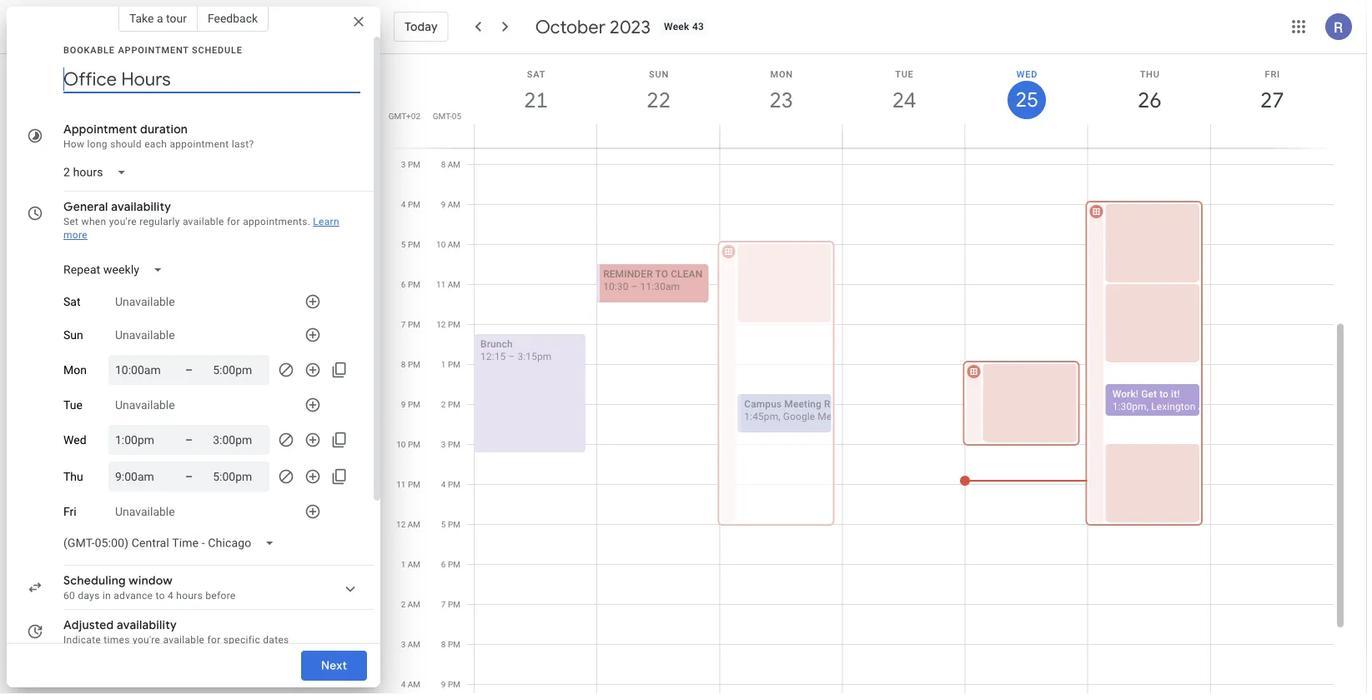 Task type: vqa. For each thing, say whether or not it's contained in the screenshot.
Settings Menu icon
no



Task type: locate. For each thing, give the bounding box(es) containing it.
adjusted availability indicate times you're available for specific dates
[[63, 618, 289, 646]]

0 vertical spatial 5 pm
[[401, 240, 420, 250]]

, inside work! get to it! 1:30pm , lexington avenue
[[1147, 401, 1149, 413]]

pm left the 11 am
[[408, 280, 420, 290]]

availability inside adjusted availability indicate times you're available for specific dates
[[117, 618, 177, 633]]

0 horizontal spatial 6 pm
[[401, 280, 420, 290]]

–
[[631, 281, 638, 293], [508, 351, 515, 363], [185, 363, 193, 377], [185, 433, 193, 447], [185, 470, 193, 484]]

to inside scheduling window 60 days in advance to 4 hours before
[[156, 591, 165, 602]]

1 vertical spatial tue
[[63, 399, 82, 412]]

availability for adjusted
[[117, 618, 177, 633]]

meet
[[818, 411, 841, 423]]

9 pm
[[401, 400, 420, 410], [441, 680, 460, 690]]

1 horizontal spatial 8 pm
[[441, 640, 460, 650]]

1 horizontal spatial for
[[227, 216, 240, 228]]

2 vertical spatial 9
[[441, 680, 446, 690]]

thu
[[1140, 69, 1160, 79], [63, 470, 83, 484]]

mon up monday, october 23 element
[[770, 69, 793, 79]]

you're right the times
[[133, 635, 160, 646]]

2 vertical spatial 3
[[401, 640, 406, 650]]

1 horizontal spatial thu
[[1140, 69, 1160, 79]]

1 horizontal spatial ,
[[1147, 401, 1149, 413]]

0 vertical spatial 12
[[436, 320, 446, 330]]

9 up 10 am
[[441, 200, 446, 210]]

0 vertical spatial you're
[[109, 216, 137, 228]]

8 right 3 am
[[441, 640, 446, 650]]

1 horizontal spatial fri
[[1265, 69, 1280, 79]]

for left appointments. on the top left
[[227, 216, 240, 228]]

availability down advance
[[117, 618, 177, 633]]

thu inside thu 26
[[1140, 69, 1160, 79]]

0 horizontal spatial mon
[[63, 363, 87, 377]]

0 horizontal spatial sat
[[63, 295, 80, 309]]

am down 9 am
[[448, 240, 460, 250]]

10 up 11 pm
[[396, 440, 406, 450]]

pm left 12 pm
[[408, 320, 420, 330]]

sat 21
[[523, 69, 547, 114]]

0 vertical spatial for
[[227, 216, 240, 228]]

10
[[436, 240, 446, 250], [396, 440, 406, 450]]

8 left 1 pm
[[401, 360, 406, 370]]

– down "reminder"
[[631, 281, 638, 293]]

0 horizontal spatial 12
[[396, 520, 406, 530]]

0 vertical spatial to
[[1160, 389, 1169, 400]]

3 pm down 2 pm
[[441, 440, 460, 450]]

wed for wed
[[63, 434, 86, 447]]

0 horizontal spatial 8 pm
[[401, 360, 420, 370]]

0 horizontal spatial tue
[[63, 399, 82, 412]]

0 horizontal spatial 4 pm
[[401, 200, 420, 210]]

3 up 4 am
[[401, 640, 406, 650]]

1 horizontal spatial 2
[[441, 400, 446, 410]]

to inside work! get to it! 1:30pm , lexington avenue
[[1160, 389, 1169, 400]]

1 vertical spatial 4 pm
[[441, 480, 460, 490]]

6 pm
[[401, 280, 420, 290], [441, 560, 460, 570]]

am up 1 am
[[408, 520, 420, 530]]

1 horizontal spatial 6
[[441, 560, 446, 570]]

12 pm
[[436, 320, 460, 330]]

9 right 4 am
[[441, 680, 446, 690]]

appointments.
[[243, 216, 310, 228]]

7
[[401, 320, 406, 330], [441, 600, 446, 610]]

scheduling window 60 days in advance to 4 hours before
[[63, 574, 236, 602]]

appointment
[[118, 45, 189, 55]]

thu for thu
[[63, 470, 83, 484]]

pm left 2 pm
[[408, 400, 420, 410]]

1 horizontal spatial 7
[[441, 600, 446, 610]]

4 left 9 am
[[401, 200, 406, 210]]

8 pm left 1 pm
[[401, 360, 420, 370]]

october 2023
[[535, 15, 651, 38]]

hours
[[176, 591, 203, 602]]

Start time on Thursdays text field
[[115, 467, 165, 487]]

sun for sun
[[63, 328, 83, 342]]

0 vertical spatial availability
[[111, 199, 171, 214]]

general
[[63, 199, 108, 214]]

6
[[401, 280, 406, 290], [441, 560, 446, 570]]

5 pm right 12 am
[[441, 520, 460, 530]]

0 vertical spatial sun
[[649, 69, 669, 79]]

next
[[321, 659, 347, 674]]

7 pm left 12 pm
[[401, 320, 420, 330]]

0 vertical spatial sat
[[527, 69, 546, 79]]

– right the start time on thursdays text box
[[185, 470, 193, 484]]

0 vertical spatial tue
[[895, 69, 914, 79]]

1 horizontal spatial tue
[[895, 69, 914, 79]]

, left the google
[[779, 411, 781, 423]]

1 vertical spatial sat
[[63, 295, 80, 309]]

10:30
[[603, 281, 629, 293]]

1 vertical spatial thu
[[63, 470, 83, 484]]

– right start time on wednesdays 'text box'
[[185, 433, 193, 447]]

1 horizontal spatial wed
[[1017, 69, 1038, 79]]

3 unavailable from the top
[[115, 399, 175, 412]]

0 vertical spatial 2
[[441, 400, 446, 410]]

1 down 12 pm
[[441, 360, 446, 370]]

mon
[[770, 69, 793, 79], [63, 363, 87, 377]]

work!
[[1113, 389, 1139, 400]]

0 vertical spatial 3
[[401, 160, 406, 170]]

1 vertical spatial mon
[[63, 363, 87, 377]]

pm right 2 am
[[448, 600, 460, 610]]

0 horizontal spatial ,
[[779, 411, 781, 423]]

0 horizontal spatial 11
[[396, 480, 406, 490]]

wed left start time on wednesdays 'text box'
[[63, 434, 86, 447]]

0 horizontal spatial wed
[[63, 434, 86, 447]]

unavailable
[[115, 295, 175, 309], [115, 328, 175, 342], [115, 399, 175, 412], [115, 505, 175, 519]]

take a tour button
[[118, 5, 198, 32]]

1 vertical spatial 7
[[441, 600, 446, 610]]

3:15pm
[[518, 351, 552, 363]]

6 pm left the 11 am
[[401, 280, 420, 290]]

0 horizontal spatial 10
[[396, 440, 406, 450]]

am up 2 am
[[408, 560, 420, 570]]

0 vertical spatial thu
[[1140, 69, 1160, 79]]

1 vertical spatial 12
[[396, 520, 406, 530]]

am for 9 am
[[448, 200, 460, 210]]

26
[[1137, 86, 1161, 114]]

wed up "25"
[[1017, 69, 1038, 79]]

appointment
[[170, 138, 229, 150]]

dates
[[263, 635, 289, 646]]

to
[[1160, 389, 1169, 400], [156, 591, 165, 602]]

1 vertical spatial 7 pm
[[441, 600, 460, 610]]

am for 11 am
[[448, 280, 460, 290]]

– inside 'reminder to clean 10:30 – 11:30am'
[[631, 281, 638, 293]]

sat up saturday, october 21 element
[[527, 69, 546, 79]]

fri up scheduling
[[63, 505, 76, 519]]

Start time on Wednesdays text field
[[115, 430, 165, 450]]

3 left 8 am
[[401, 160, 406, 170]]

11
[[436, 280, 446, 290], [396, 480, 406, 490]]

mon inside the mon 23
[[770, 69, 793, 79]]

am down 1 am
[[408, 600, 420, 610]]

6 pm right 1 am
[[441, 560, 460, 570]]

2 down 1 pm
[[441, 400, 446, 410]]

0 horizontal spatial fri
[[63, 505, 76, 519]]

0 vertical spatial 8 pm
[[401, 360, 420, 370]]

5 pm left 10 am
[[401, 240, 420, 250]]

1 horizontal spatial 12
[[436, 320, 446, 330]]

2 for 2 pm
[[441, 400, 446, 410]]

1 horizontal spatial mon
[[770, 69, 793, 79]]

fri
[[1265, 69, 1280, 79], [63, 505, 76, 519]]

0 vertical spatial 9 pm
[[401, 400, 420, 410]]

sun
[[649, 69, 669, 79], [63, 328, 83, 342]]

, down get
[[1147, 401, 1149, 413]]

9 pm right 4 am
[[441, 680, 460, 690]]

thu up thursday, october 26 element
[[1140, 69, 1160, 79]]

grid
[[387, 54, 1347, 695]]

11 up 12 am
[[396, 480, 406, 490]]

9 pm left 2 pm
[[401, 400, 420, 410]]

4 pm right 11 pm
[[441, 480, 460, 490]]

1 vertical spatial 9
[[401, 400, 406, 410]]

0 horizontal spatial 7 pm
[[401, 320, 420, 330]]

End time on Thursdays text field
[[213, 467, 263, 487]]

1 vertical spatial 8
[[401, 360, 406, 370]]

5 left 10 am
[[401, 240, 406, 250]]

0 horizontal spatial sun
[[63, 328, 83, 342]]

availability up "regularly"
[[111, 199, 171, 214]]

for inside adjusted availability indicate times you're available for specific dates
[[207, 635, 221, 646]]

25 column header
[[965, 54, 1088, 148]]

1 vertical spatial fri
[[63, 505, 76, 519]]

1 vertical spatial 1
[[401, 560, 406, 570]]

0 vertical spatial 11
[[436, 280, 446, 290]]

7 pm right 2 am
[[441, 600, 460, 610]]

1 down 12 am
[[401, 560, 406, 570]]

am up 9 am
[[448, 160, 460, 170]]

0 vertical spatial 10
[[436, 240, 446, 250]]

7 pm
[[401, 320, 420, 330], [441, 600, 460, 610]]

3 pm left 8 am
[[401, 160, 420, 170]]

None field
[[57, 158, 140, 188], [57, 255, 176, 285], [57, 529, 288, 559], [57, 158, 140, 188], [57, 255, 176, 285], [57, 529, 288, 559]]

pm right 1 am
[[448, 560, 460, 570]]

23
[[768, 86, 792, 114]]

pm left 12:15
[[448, 360, 460, 370]]

1 horizontal spatial 9 pm
[[441, 680, 460, 690]]

10 for 10 pm
[[396, 440, 406, 450]]

1 vertical spatial sun
[[63, 328, 83, 342]]

sun 22
[[646, 69, 670, 114]]

tue for tue 24
[[895, 69, 914, 79]]

4 left hours on the left of the page
[[168, 591, 174, 602]]

unavailable for sat
[[115, 295, 175, 309]]

fri up friday, october 27 element
[[1265, 69, 1280, 79]]

1 horizontal spatial 11
[[436, 280, 446, 290]]

times
[[104, 635, 130, 646]]

available
[[183, 216, 224, 228], [163, 635, 205, 646]]

4
[[401, 200, 406, 210], [441, 480, 446, 490], [168, 591, 174, 602], [401, 680, 406, 690]]

thursday, october 26 element
[[1131, 81, 1169, 119]]

1 vertical spatial available
[[163, 635, 205, 646]]

10 up the 11 am
[[436, 240, 446, 250]]

available inside adjusted availability indicate times you're available for specific dates
[[163, 635, 205, 646]]

saturday, october 21 element
[[517, 81, 555, 119]]

1 vertical spatial 6 pm
[[441, 560, 460, 570]]

more
[[63, 229, 87, 241]]

2 down 1 am
[[401, 600, 406, 610]]

1 horizontal spatial 10
[[436, 240, 446, 250]]

lexington
[[1151, 401, 1196, 413]]

60
[[63, 591, 75, 602]]

8 pm
[[401, 360, 420, 370], [441, 640, 460, 650]]

for left specific
[[207, 635, 221, 646]]

today
[[405, 19, 438, 34]]

1 horizontal spatial 7 pm
[[441, 600, 460, 610]]

sat down "more"
[[63, 295, 80, 309]]

21
[[523, 86, 547, 114]]

1 for 1 pm
[[441, 360, 446, 370]]

12 down the 11 am
[[436, 320, 446, 330]]

0 horizontal spatial 7
[[401, 320, 406, 330]]

1 horizontal spatial 1
[[441, 360, 446, 370]]

0 vertical spatial 5
[[401, 240, 406, 250]]

available right "regularly"
[[183, 216, 224, 228]]

mon left start time on mondays text field
[[63, 363, 87, 377]]

fri for fri
[[63, 505, 76, 519]]

0 horizontal spatial to
[[156, 591, 165, 602]]

you're
[[109, 216, 137, 228], [133, 635, 160, 646]]

available down hours on the left of the page
[[163, 635, 205, 646]]

End time on Wednesdays text field
[[213, 430, 263, 450]]

3 right 10 pm
[[441, 440, 446, 450]]

3 pm
[[401, 160, 420, 170], [441, 440, 460, 450]]

mon for mon 23
[[770, 69, 793, 79]]

8
[[441, 160, 446, 170], [401, 360, 406, 370], [441, 640, 446, 650]]

wed inside wed 25
[[1017, 69, 1038, 79]]

1 vertical spatial 5
[[441, 520, 446, 530]]

8 up 9 am
[[441, 160, 446, 170]]

0 vertical spatial 3 pm
[[401, 160, 420, 170]]

4 pm left 9 am
[[401, 200, 420, 210]]

am for 2 am
[[408, 600, 420, 610]]

set
[[63, 216, 79, 228]]

1 vertical spatial 10
[[396, 440, 406, 450]]

am for 4 am
[[408, 680, 420, 690]]

1 vertical spatial 11
[[396, 480, 406, 490]]

0 vertical spatial 6 pm
[[401, 280, 420, 290]]

– right 12:15
[[508, 351, 515, 363]]

0 horizontal spatial 9 pm
[[401, 400, 420, 410]]

1 pm
[[441, 360, 460, 370]]

0 vertical spatial 1
[[441, 360, 446, 370]]

10 pm
[[396, 440, 420, 450]]

thu left the start time on thursdays text box
[[63, 470, 83, 484]]

24 column header
[[842, 54, 966, 148]]

0 vertical spatial available
[[183, 216, 224, 228]]

– left end time on mondays text box
[[185, 363, 193, 377]]

to left it!
[[1160, 389, 1169, 400]]

7 left 12 pm
[[401, 320, 406, 330]]

sat inside sat 21
[[527, 69, 546, 79]]

1 vertical spatial 2
[[401, 600, 406, 610]]

am up 4 am
[[408, 640, 420, 650]]

12 down 11 pm
[[396, 520, 406, 530]]

11 am
[[436, 280, 460, 290]]

avenue
[[1198, 401, 1232, 413]]

4 am
[[401, 680, 420, 690]]

0 horizontal spatial thu
[[63, 470, 83, 484]]

pm
[[408, 160, 420, 170], [408, 200, 420, 210], [408, 240, 420, 250], [408, 280, 420, 290], [408, 320, 420, 330], [448, 320, 460, 330], [408, 360, 420, 370], [448, 360, 460, 370], [408, 400, 420, 410], [448, 400, 460, 410], [408, 440, 420, 450], [448, 440, 460, 450], [408, 480, 420, 490], [448, 480, 460, 490], [448, 520, 460, 530], [448, 560, 460, 570], [448, 600, 460, 610], [448, 640, 460, 650], [448, 680, 460, 690]]

8 pm right 3 am
[[441, 640, 460, 650]]

friday, october 27 element
[[1253, 81, 1292, 119]]

pm right 12 am
[[448, 520, 460, 530]]

to down window at the left bottom
[[156, 591, 165, 602]]

1 vertical spatial you're
[[133, 635, 160, 646]]

, inside campus meeting rescheduled 1:45pm , google meet
[[779, 411, 781, 423]]

1 vertical spatial to
[[156, 591, 165, 602]]

tue inside tue 24
[[895, 69, 914, 79]]

2 pm
[[441, 400, 460, 410]]

pm left 1 pm
[[408, 360, 420, 370]]

1 unavailable from the top
[[115, 295, 175, 309]]

11 for 11 pm
[[396, 480, 406, 490]]

0 horizontal spatial for
[[207, 635, 221, 646]]

learn more
[[63, 216, 339, 241]]

6 left the 11 am
[[401, 280, 406, 290]]

1 horizontal spatial 5 pm
[[441, 520, 460, 530]]

– for wed
[[185, 433, 193, 447]]

am down 3 am
[[408, 680, 420, 690]]

7 right 2 am
[[441, 600, 446, 610]]

4 right 11 pm
[[441, 480, 446, 490]]

sun inside "sun 22"
[[649, 69, 669, 79]]

11 down 10 am
[[436, 280, 446, 290]]

wed
[[1017, 69, 1038, 79], [63, 434, 86, 447]]

pm down 10 pm
[[408, 480, 420, 490]]

0 horizontal spatial 2
[[401, 600, 406, 610]]

brunch
[[480, 339, 513, 350]]

am down 8 am
[[448, 200, 460, 210]]

9 up 10 pm
[[401, 400, 406, 410]]

2 unavailable from the top
[[115, 328, 175, 342]]

0 horizontal spatial 1
[[401, 560, 406, 570]]

4 down 3 am
[[401, 680, 406, 690]]

11 for 11 am
[[436, 280, 446, 290]]

1 horizontal spatial sun
[[649, 69, 669, 79]]

unavailable for tue
[[115, 399, 175, 412]]

duration
[[140, 122, 188, 137]]

5 right 12 am
[[441, 520, 446, 530]]

you're down general availability at the left
[[109, 216, 137, 228]]

6 right 1 am
[[441, 560, 446, 570]]

1 vertical spatial availability
[[117, 618, 177, 633]]

1 vertical spatial for
[[207, 635, 221, 646]]

1 vertical spatial 3 pm
[[441, 440, 460, 450]]

fri inside "fri 27"
[[1265, 69, 1280, 79]]

pm right 3 am
[[448, 640, 460, 650]]

1
[[441, 360, 446, 370], [401, 560, 406, 570]]

am up 12 pm
[[448, 280, 460, 290]]

1 horizontal spatial to
[[1160, 389, 1169, 400]]

0 vertical spatial fri
[[1265, 69, 1280, 79]]

4 unavailable from the top
[[115, 505, 175, 519]]



Task type: describe. For each thing, give the bounding box(es) containing it.
thu for thu 26
[[1140, 69, 1160, 79]]

22
[[646, 86, 670, 114]]

next button
[[301, 646, 367, 687]]

gmt+02
[[389, 111, 420, 121]]

1:30pm
[[1113, 401, 1147, 413]]

how
[[63, 138, 85, 150]]

a
[[157, 11, 163, 25]]

bookable
[[63, 45, 115, 55]]

8 am
[[441, 160, 460, 170]]

1 horizontal spatial 3 pm
[[441, 440, 460, 450]]

3 am
[[401, 640, 420, 650]]

tour
[[166, 11, 187, 25]]

0 horizontal spatial 3 pm
[[401, 160, 420, 170]]

set when you're regularly available for appointments.
[[63, 216, 310, 228]]

pm down 1 pm
[[448, 400, 460, 410]]

schedule
[[192, 45, 243, 55]]

12 for 12 pm
[[436, 320, 446, 330]]

2 for 2 am
[[401, 600, 406, 610]]

sat for sat 21
[[527, 69, 546, 79]]

24
[[891, 86, 915, 114]]

am for 12 am
[[408, 520, 420, 530]]

05
[[452, 111, 461, 121]]

1 horizontal spatial 5
[[441, 520, 446, 530]]

wednesday, october 25, today element
[[1008, 81, 1046, 119]]

learn more link
[[63, 216, 339, 241]]

brunch 12:15 – 3:15pm
[[480, 339, 552, 363]]

clean
[[671, 269, 703, 280]]

11 pm
[[396, 480, 420, 490]]

each
[[144, 138, 167, 150]]

23 column header
[[719, 54, 843, 148]]

thu 26
[[1137, 69, 1161, 114]]

wed for wed 25
[[1017, 69, 1038, 79]]

0 vertical spatial 7 pm
[[401, 320, 420, 330]]

4 inside scheduling window 60 days in advance to 4 hours before
[[168, 591, 174, 602]]

tue 24
[[891, 69, 915, 114]]

1 vertical spatial 3
[[441, 440, 446, 450]]

indicate
[[63, 635, 101, 646]]

2 vertical spatial 8
[[441, 640, 446, 650]]

pm down 2 pm
[[448, 440, 460, 450]]

gmt-
[[433, 111, 452, 121]]

long
[[87, 138, 108, 150]]

Start time on Mondays text field
[[115, 360, 165, 380]]

am for 10 am
[[448, 240, 460, 250]]

– inside brunch 12:15 – 3:15pm
[[508, 351, 515, 363]]

reminder to clean 10:30 – 11:30am
[[603, 269, 703, 293]]

0 horizontal spatial 6
[[401, 280, 406, 290]]

days
[[78, 591, 100, 602]]

11:30am
[[640, 281, 680, 293]]

1 for 1 am
[[401, 560, 406, 570]]

fri 27
[[1259, 69, 1283, 114]]

sunday, october 22 element
[[640, 81, 678, 119]]

2 am
[[401, 600, 420, 610]]

22 column header
[[597, 54, 720, 148]]

wed 25
[[1014, 69, 1038, 113]]

week
[[664, 21, 690, 33]]

monday, october 23 element
[[762, 81, 801, 119]]

– for thu
[[185, 470, 193, 484]]

october
[[535, 15, 606, 38]]

week 43
[[664, 21, 704, 33]]

– for mon
[[185, 363, 193, 377]]

in
[[103, 591, 111, 602]]

pm right 11 pm
[[448, 480, 460, 490]]

should
[[110, 138, 142, 150]]

mon for mon
[[63, 363, 87, 377]]

43
[[692, 21, 704, 33]]

learn
[[313, 216, 339, 228]]

feedback
[[208, 11, 258, 25]]

10 am
[[436, 240, 460, 250]]

9 am
[[441, 200, 460, 210]]

0 vertical spatial 9
[[441, 200, 446, 210]]

1 vertical spatial 5 pm
[[441, 520, 460, 530]]

tuesday, october 24 element
[[885, 81, 923, 119]]

reminder
[[603, 269, 653, 280]]

take a tour
[[129, 11, 187, 25]]

27
[[1259, 86, 1283, 114]]

12 for 12 am
[[396, 520, 406, 530]]

pm left 10 am
[[408, 240, 420, 250]]

grid containing 21
[[387, 54, 1347, 695]]

bookable appointment schedule
[[63, 45, 243, 55]]

specific
[[223, 635, 260, 646]]

unavailable for fri
[[115, 505, 175, 519]]

pm up 11 pm
[[408, 440, 420, 450]]

0 vertical spatial 7
[[401, 320, 406, 330]]

appointment duration how long should each appointment last?
[[63, 122, 254, 150]]

1 vertical spatial 6
[[441, 560, 446, 570]]

appointment
[[63, 122, 137, 137]]

get
[[1141, 389, 1157, 400]]

general availability
[[63, 199, 171, 214]]

adjusted
[[63, 618, 114, 633]]

21 column header
[[474, 54, 597, 148]]

1 vertical spatial 9 pm
[[441, 680, 460, 690]]

work! get to it! 1:30pm , lexington avenue
[[1113, 389, 1232, 413]]

regularly
[[139, 216, 180, 228]]

Add title text field
[[63, 67, 360, 92]]

availability for general
[[111, 199, 171, 214]]

0 vertical spatial 8
[[441, 160, 446, 170]]

campus
[[744, 399, 782, 410]]

today button
[[394, 7, 449, 47]]

meeting
[[784, 399, 822, 410]]

campus meeting rescheduled 1:45pm , google meet
[[744, 399, 893, 423]]

26 column header
[[1088, 54, 1211, 148]]

12 am
[[396, 520, 420, 530]]

sat for sat
[[63, 295, 80, 309]]

google
[[783, 411, 815, 423]]

0 horizontal spatial 5 pm
[[401, 240, 420, 250]]

1 am
[[401, 560, 420, 570]]

last?
[[232, 138, 254, 150]]

pm right 4 am
[[448, 680, 460, 690]]

1 horizontal spatial 4 pm
[[441, 480, 460, 490]]

pm left 8 am
[[408, 160, 420, 170]]

before
[[206, 591, 236, 602]]

End time on Mondays text field
[[213, 360, 263, 380]]

scheduling
[[63, 574, 126, 589]]

pm left 9 am
[[408, 200, 420, 210]]

1 horizontal spatial 6 pm
[[441, 560, 460, 570]]

mon 23
[[768, 69, 793, 114]]

25
[[1014, 87, 1037, 113]]

you're inside adjusted availability indicate times you're available for specific dates
[[133, 635, 160, 646]]

2023
[[610, 15, 651, 38]]

feedback button
[[198, 5, 269, 32]]

am for 8 am
[[448, 160, 460, 170]]

27 column header
[[1210, 54, 1334, 148]]

unavailable for sun
[[115, 328, 175, 342]]

0 horizontal spatial 5
[[401, 240, 406, 250]]

am for 3 am
[[408, 640, 420, 650]]

to
[[655, 269, 668, 280]]

sun for sun 22
[[649, 69, 669, 79]]

fri for fri 27
[[1265, 69, 1280, 79]]

rescheduled
[[824, 399, 893, 410]]

pm up 1 pm
[[448, 320, 460, 330]]

tue for tue
[[63, 399, 82, 412]]

am for 1 am
[[408, 560, 420, 570]]

10 for 10 am
[[436, 240, 446, 250]]

take
[[129, 11, 154, 25]]

12:15
[[480, 351, 506, 363]]

advance
[[114, 591, 153, 602]]



